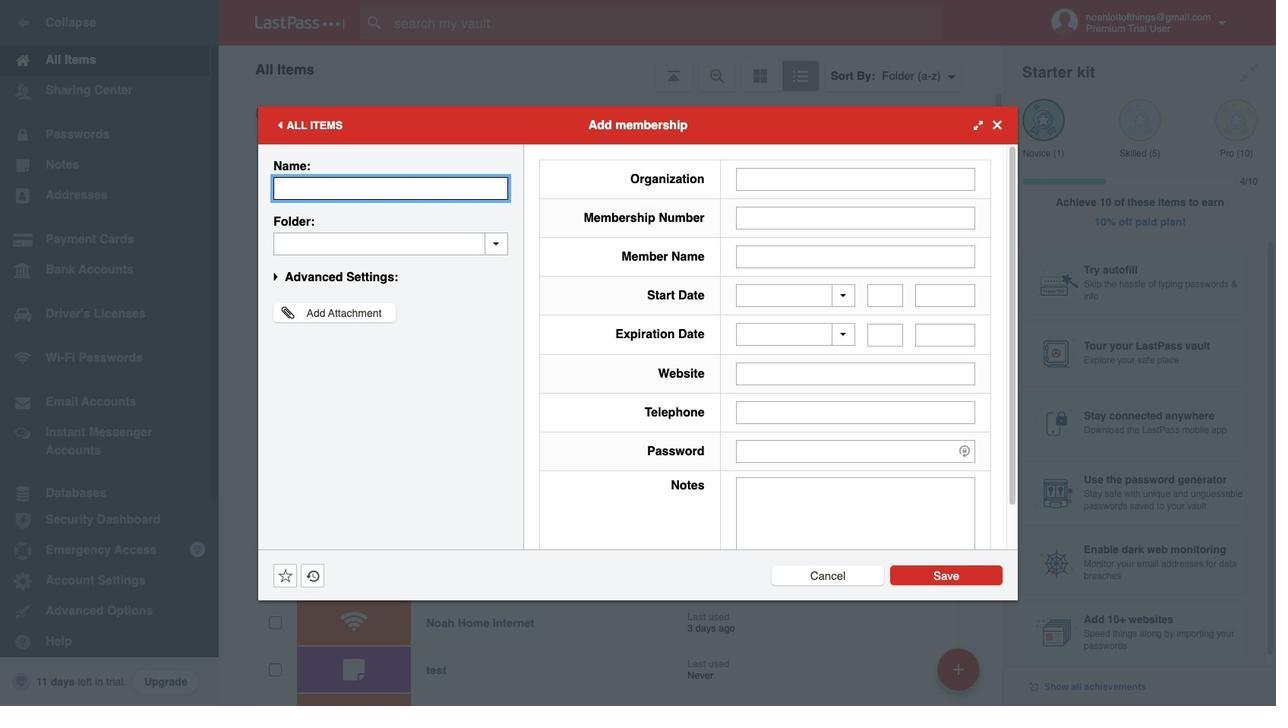 Task type: locate. For each thing, give the bounding box(es) containing it.
Search search field
[[360, 6, 968, 40]]

None text field
[[736, 206, 976, 229], [736, 245, 976, 268], [868, 284, 904, 307], [916, 284, 976, 307], [916, 323, 976, 346], [736, 401, 976, 424], [736, 206, 976, 229], [736, 245, 976, 268], [868, 284, 904, 307], [916, 284, 976, 307], [916, 323, 976, 346], [736, 401, 976, 424]]

lastpass image
[[255, 16, 345, 30]]

None text field
[[736, 168, 976, 190], [274, 177, 508, 200], [274, 232, 508, 255], [868, 323, 904, 346], [736, 362, 976, 385], [736, 477, 976, 571], [736, 168, 976, 190], [274, 177, 508, 200], [274, 232, 508, 255], [868, 323, 904, 346], [736, 362, 976, 385], [736, 477, 976, 571]]

new item navigation
[[933, 644, 990, 706]]

None password field
[[736, 440, 976, 463]]

dialog
[[258, 106, 1019, 600]]



Task type: describe. For each thing, give the bounding box(es) containing it.
new item image
[[954, 664, 965, 675]]

search my vault text field
[[360, 6, 968, 40]]

vault options navigation
[[219, 46, 1005, 91]]

main navigation navigation
[[0, 0, 219, 706]]



